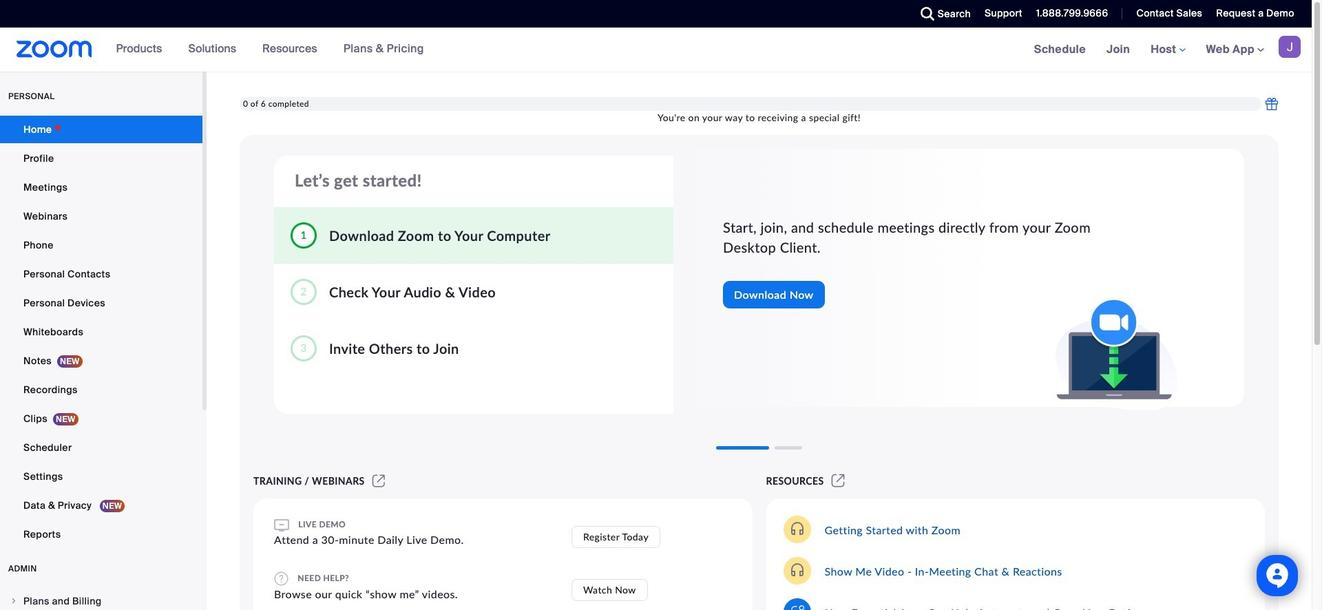 Task type: locate. For each thing, give the bounding box(es) containing it.
right image
[[10, 597, 18, 605]]

menu item
[[0, 588, 202, 610]]

banner
[[0, 28, 1312, 72]]



Task type: describe. For each thing, give the bounding box(es) containing it.
personal menu menu
[[0, 116, 202, 550]]

window new image
[[830, 475, 847, 487]]

zoom logo image
[[17, 41, 92, 58]]

window new image
[[370, 475, 387, 487]]

profile picture image
[[1279, 36, 1301, 58]]

product information navigation
[[106, 28, 435, 72]]

meetings navigation
[[1024, 28, 1312, 72]]



Task type: vqa. For each thing, say whether or not it's contained in the screenshot.
second Window New image from left
yes



